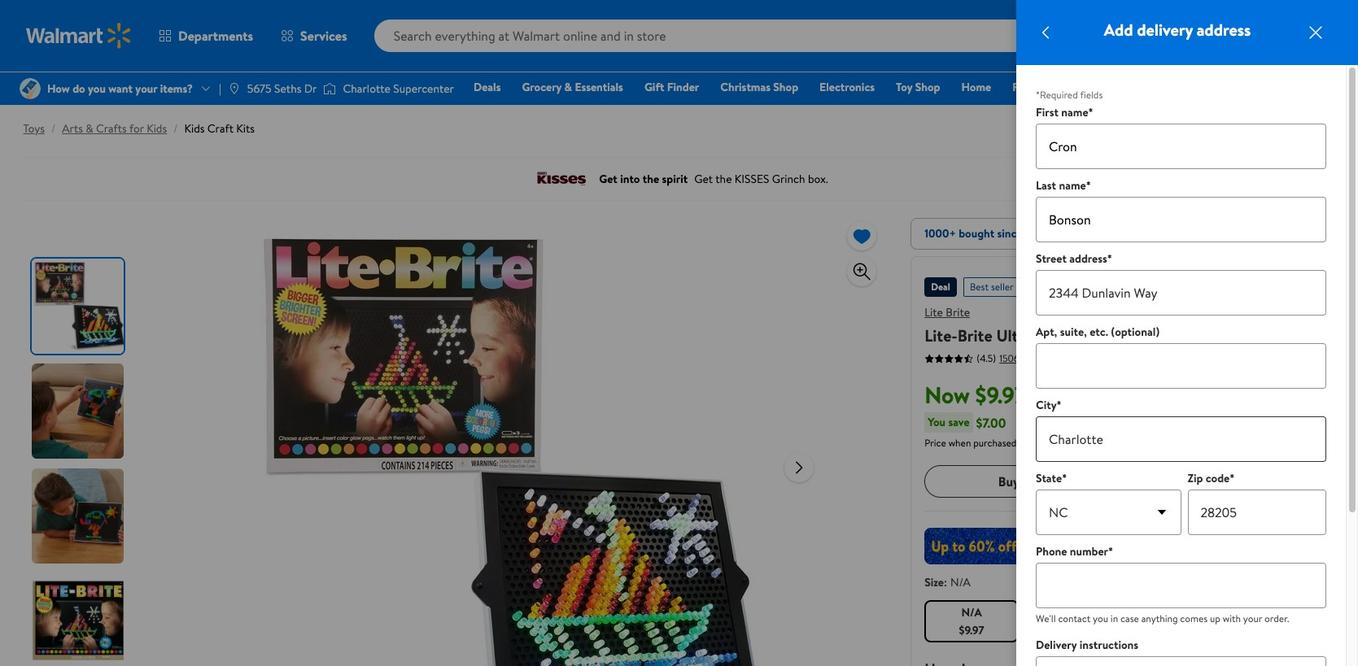 Task type: locate. For each thing, give the bounding box(es) containing it.
brite right lite
[[946, 304, 970, 321]]

add to cart
[[1192, 473, 1256, 491]]

legal information image
[[1048, 436, 1061, 449]]

contact
[[1058, 612, 1091, 626]]

1 shop from the left
[[773, 79, 798, 95]]

0 horizontal spatial shop
[[773, 79, 798, 95]]

yesterday
[[1025, 225, 1073, 242]]

add inside button
[[1192, 473, 1215, 491]]

1 horizontal spatial add
[[1192, 473, 1215, 491]]

1 horizontal spatial gift
[[1072, 79, 1091, 95]]

0 vertical spatial $9.97
[[976, 379, 1026, 411]]

lite brite lite-brite ultimate classic
[[925, 304, 1111, 347]]

name* right last
[[1059, 177, 1091, 194]]

save
[[948, 414, 970, 431]]

/ right "for"
[[174, 120, 178, 137]]

christmas shop link
[[713, 78, 806, 96]]

shop inside toy shop link
[[915, 79, 940, 95]]

0 horizontal spatial kids
[[147, 120, 167, 137]]

name*
[[1062, 104, 1094, 120], [1059, 177, 1091, 194]]

& right arts
[[86, 120, 93, 137]]

1 vertical spatial n/a
[[962, 605, 982, 621]]

0 vertical spatial brite
[[946, 304, 970, 321]]

gift cards
[[1072, 79, 1123, 95]]

now
[[925, 379, 970, 411]]

1 gift from the left
[[645, 79, 664, 95]]

/ left arts
[[51, 120, 55, 137]]

price
[[925, 436, 946, 450]]

shop right toy
[[915, 79, 940, 95]]

$9.97 down 'size : n/a'
[[959, 623, 985, 639]]

name* down *required fields
[[1062, 104, 1094, 120]]

2 kids from the left
[[184, 120, 205, 137]]

1 kids from the left
[[147, 120, 167, 137]]

best seller
[[970, 280, 1014, 294]]

2 gift from the left
[[1072, 79, 1091, 95]]

street
[[1036, 251, 1067, 267]]

in
[[1111, 612, 1118, 626]]

n/a right :
[[951, 575, 971, 591]]

2 shop from the left
[[915, 79, 940, 95]]

$9.97 inside size list
[[959, 623, 985, 639]]

1 vertical spatial name*
[[1059, 177, 1091, 194]]

&
[[564, 79, 572, 95], [86, 120, 93, 137]]

phone number*
[[1036, 544, 1113, 560]]

$9.97 up $7.00
[[976, 379, 1026, 411]]

1 vertical spatial add
[[1192, 473, 1215, 491]]

add for add delivery address
[[1104, 19, 1133, 41]]

back image
[[1036, 23, 1056, 42]]

toys
[[23, 120, 45, 137]]

kids left the craft
[[184, 120, 205, 137]]

1 horizontal spatial kids
[[184, 120, 205, 137]]

$9.97 inside now $9.97 $16.97 you save $7.00
[[976, 379, 1026, 411]]

deals link
[[466, 78, 508, 96]]

close panel image
[[1306, 23, 1326, 42]]

n/a $9.97
[[959, 605, 985, 639]]

$9.97
[[976, 379, 1026, 411], [959, 623, 985, 639]]

brite up (4.5)
[[958, 325, 993, 347]]

add
[[1104, 19, 1133, 41], [1192, 473, 1215, 491]]

28 button
[[1293, 16, 1352, 55]]

2 / from the left
[[174, 120, 178, 137]]

toy shop
[[896, 79, 940, 95]]

1 horizontal spatial shop
[[915, 79, 940, 95]]

1506
[[1000, 351, 1019, 365]]

to
[[1218, 473, 1230, 491]]

gift finder link
[[637, 78, 707, 96]]

*required
[[1036, 88, 1078, 102]]

brite
[[946, 304, 970, 321], [958, 325, 993, 347]]

arts & crafts for kids link
[[62, 120, 167, 137]]

City* text field
[[1036, 417, 1327, 462]]

lite-brite ultimate classic - image 1 of 7 image
[[31, 259, 127, 354]]

size
[[925, 575, 944, 591]]

/
[[51, 120, 55, 137], [174, 120, 178, 137]]

size : n/a
[[925, 575, 971, 591]]

lite-brite ultimate classic - image 2 of 7 image
[[31, 364, 127, 459]]

gift for gift finder
[[645, 79, 664, 95]]

& right grocery
[[564, 79, 572, 95]]

shop for toy shop
[[915, 79, 940, 95]]

lite-brite ultimate classic - image 3 of 7 image
[[31, 469, 127, 564]]

1 vertical spatial $9.97
[[959, 623, 985, 639]]

0 horizontal spatial /
[[51, 120, 55, 137]]

add inside dialog
[[1104, 19, 1133, 41]]

(4.5)
[[977, 352, 996, 365]]

shop inside "christmas shop" link
[[773, 79, 798, 95]]

gift
[[645, 79, 664, 95], [1072, 79, 1091, 95]]

1 vertical spatial brite
[[958, 325, 993, 347]]

kits
[[236, 120, 255, 137]]

fields
[[1080, 88, 1103, 102]]

0 vertical spatial add
[[1104, 19, 1133, 41]]

we'll contact you in case anything comes up with your order.
[[1036, 612, 1290, 626]]

home link
[[954, 78, 999, 96]]

bought
[[959, 225, 995, 242]]

toy shop link
[[889, 78, 948, 96]]

now
[[1023, 473, 1046, 491]]

walmart image
[[26, 23, 132, 49]]

buy now button
[[925, 466, 1120, 498]]

Street address* text field
[[1036, 270, 1327, 316]]

shop for christmas shop
[[773, 79, 798, 95]]

buy
[[998, 473, 1019, 491]]

zip
[[1188, 470, 1203, 487]]

delivery
[[1137, 19, 1193, 41]]

1 horizontal spatial /
[[174, 120, 178, 137]]

electronics
[[820, 79, 875, 95]]

$16.97
[[1033, 391, 1062, 408]]

1 horizontal spatial &
[[564, 79, 572, 95]]

0 horizontal spatial add
[[1104, 19, 1133, 41]]

etc.
[[1090, 324, 1109, 340]]

lite
[[925, 304, 943, 321]]

0 vertical spatial name*
[[1062, 104, 1094, 120]]

you
[[928, 414, 946, 431]]

Phone number* telephone field
[[1036, 563, 1327, 609]]

christmas
[[721, 79, 771, 95]]

first
[[1036, 104, 1059, 120]]

gift finder
[[645, 79, 699, 95]]

instructions
[[1080, 637, 1139, 654]]

n/a down 'size : n/a'
[[962, 605, 982, 621]]

purchased
[[974, 436, 1017, 450]]

1 vertical spatial &
[[86, 120, 93, 137]]

seller
[[991, 280, 1014, 294]]

shop right the christmas
[[773, 79, 798, 95]]

code*
[[1206, 470, 1235, 487]]

0 horizontal spatial gift
[[645, 79, 664, 95]]

gift cards link
[[1064, 78, 1130, 96]]

zip code*
[[1188, 470, 1235, 487]]

with
[[1223, 612, 1241, 626]]

shop
[[773, 79, 798, 95], [915, 79, 940, 95]]

kids right "for"
[[147, 120, 167, 137]]

lite-brite ultimate classic - image 4 of 7 image
[[31, 574, 127, 667]]

electronics link
[[812, 78, 882, 96]]



Task type: describe. For each thing, give the bounding box(es) containing it.
delivery
[[1036, 637, 1077, 654]]

address
[[1197, 19, 1251, 41]]

we'll
[[1036, 612, 1056, 626]]

up
[[1210, 612, 1221, 626]]

arts
[[62, 120, 83, 137]]

best
[[970, 280, 989, 294]]

city*
[[1036, 397, 1062, 413]]

classic
[[1062, 325, 1111, 347]]

Walmart Site-Wide search field
[[374, 20, 1083, 52]]

number*
[[1070, 544, 1113, 560]]

lite brite link
[[925, 304, 970, 321]]

street address*
[[1036, 251, 1112, 267]]

First name* text field
[[1036, 124, 1327, 169]]

zoom image modal image
[[852, 262, 872, 282]]

now $9.97 $16.97 you save $7.00
[[925, 379, 1062, 432]]

case
[[1121, 612, 1139, 626]]

0 vertical spatial &
[[564, 79, 572, 95]]

grocery
[[522, 79, 562, 95]]

home
[[962, 79, 991, 95]]

0 vertical spatial n/a
[[951, 575, 971, 591]]

fashion
[[1013, 79, 1050, 95]]

1000+
[[925, 225, 956, 242]]

:
[[944, 575, 947, 591]]

toys link
[[23, 120, 45, 137]]

28
[[1325, 17, 1336, 31]]

fashion link
[[1005, 78, 1058, 96]]

Apt, suite, etc. (optional) text field
[[1036, 343, 1327, 389]]

1506 reviews link
[[996, 351, 1053, 365]]

ultimate
[[997, 325, 1059, 347]]

apt, suite, etc. (optional)
[[1036, 324, 1160, 340]]

crafts
[[96, 120, 127, 137]]

phone
[[1036, 544, 1067, 560]]

add to cart button
[[1126, 466, 1321, 498]]

online
[[1019, 436, 1045, 450]]

Delivery instructions text field
[[1036, 657, 1327, 667]]

add delivery address
[[1104, 19, 1251, 41]]

finder
[[667, 79, 699, 95]]

1 / from the left
[[51, 120, 55, 137]]

$7.00
[[976, 414, 1006, 432]]

essentials
[[575, 79, 623, 95]]

delivery instructions
[[1036, 637, 1139, 654]]

deals
[[474, 79, 501, 95]]

0 horizontal spatial &
[[86, 120, 93, 137]]

price when purchased online
[[925, 436, 1045, 450]]

toy
[[896, 79, 913, 95]]

$9.97 for n/a
[[959, 623, 985, 639]]

grocery & essentials link
[[515, 78, 631, 96]]

your
[[1243, 612, 1262, 626]]

next media item image
[[790, 458, 809, 477]]

lite-
[[925, 325, 958, 347]]

Last name* text field
[[1036, 197, 1327, 243]]

cart
[[1233, 473, 1256, 491]]

last name*
[[1036, 177, 1091, 194]]

you
[[1093, 612, 1108, 626]]

$9.97 for now
[[976, 379, 1026, 411]]

last
[[1036, 177, 1056, 194]]

first name*
[[1036, 104, 1094, 120]]

suite,
[[1060, 324, 1087, 340]]

reviews
[[1022, 351, 1053, 365]]

gift for gift cards
[[1072, 79, 1091, 95]]

when
[[949, 436, 971, 450]]

toys / arts & crafts for kids / kids craft kits
[[23, 120, 255, 137]]

n/a inside n/a $9.97
[[962, 605, 982, 621]]

remove from favorites list, lite-brite ultimate classic image
[[852, 226, 872, 246]]

for
[[129, 120, 144, 137]]

order.
[[1265, 612, 1290, 626]]

anything
[[1142, 612, 1178, 626]]

grocery & essentials
[[522, 79, 623, 95]]

apt,
[[1036, 324, 1058, 340]]

*required fields
[[1036, 88, 1103, 102]]

state*
[[1036, 470, 1067, 487]]

add for add to cart
[[1192, 473, 1215, 491]]

christmas shop
[[721, 79, 798, 95]]

add delivery address dialog
[[1017, 0, 1358, 667]]

up to sixty percent off deals. shop now. image
[[925, 528, 1321, 565]]

sponsored
[[1274, 167, 1319, 181]]

address*
[[1070, 251, 1112, 267]]

1000+ bought since yesterday
[[925, 225, 1073, 242]]

craft
[[207, 120, 234, 137]]

size list
[[921, 597, 1325, 646]]

name* for last name*
[[1059, 177, 1091, 194]]

Zip code* text field
[[1188, 490, 1327, 536]]

ad disclaimer and feedback image
[[1322, 168, 1335, 181]]

(4.5) 1506 reviews
[[977, 351, 1053, 365]]

name* for first name*
[[1062, 104, 1094, 120]]

buy now
[[998, 473, 1046, 491]]

Search search field
[[374, 20, 1083, 52]]

comes
[[1180, 612, 1208, 626]]

(optional)
[[1111, 324, 1160, 340]]



Task type: vqa. For each thing, say whether or not it's contained in the screenshot.
Up to sixty percent off deals. Shop now. image at bottom right
yes



